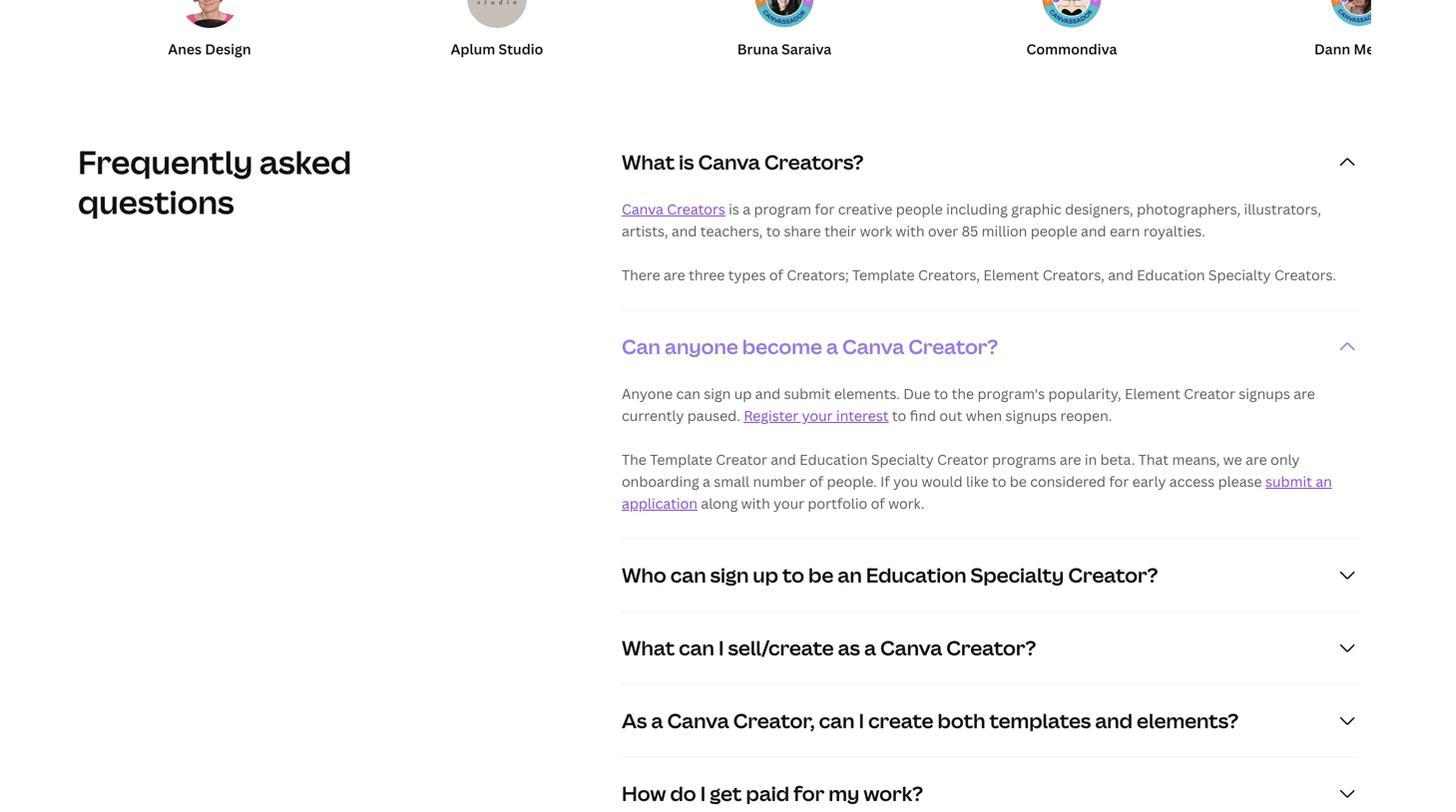 Task type: describe. For each thing, give the bounding box(es) containing it.
1 vertical spatial your
[[774, 494, 805, 513]]

0 vertical spatial specialty
[[1209, 266, 1272, 285]]

what can i sell/create as a canva creator? button
[[622, 613, 1360, 685]]

as
[[622, 707, 647, 735]]

register your interest to find out when signups reopen.
[[744, 406, 1113, 425]]

education inside dropdown button
[[866, 562, 967, 589]]

frequently asked questions
[[78, 140, 352, 224]]

onboarding
[[622, 472, 700, 491]]

creators;
[[787, 266, 849, 285]]

a inside is a program for creative people including graphic designers, photographers, illustrators, artists, and teachers, to share their work with over 85 million people and earn royalties.
[[743, 200, 751, 219]]

up for and
[[735, 384, 752, 403]]

designers,
[[1065, 200, 1134, 219]]

means,
[[1173, 450, 1220, 469]]

to inside the anyone can sign up and submit elements. due to the program's popularity, element creator signups are currently paused.
[[934, 384, 949, 403]]

an inside dropdown button
[[838, 562, 862, 589]]

portfolio
[[808, 494, 868, 513]]

studio
[[499, 40, 544, 59]]

for inside 'how do i get paid for my work?' dropdown button
[[794, 780, 825, 808]]

and inside dropdown button
[[1096, 707, 1133, 735]]

bruna
[[738, 40, 779, 59]]

popularity,
[[1049, 384, 1122, 403]]

dann
[[1315, 40, 1351, 59]]

creators?
[[765, 148, 864, 176]]

is a program for creative people including graphic designers, photographers, illustrators, artists, and teachers, to share their work with over 85 million people and earn royalties.
[[622, 200, 1322, 241]]

0 horizontal spatial creator
[[716, 450, 768, 469]]

anes design
[[168, 40, 251, 59]]

to inside the template creator and education specialty creator programs are in beta. that means, we are only onboarding a small number of people. if you would like to be considered for early access please
[[992, 472, 1007, 491]]

sign for to
[[710, 562, 749, 589]]

0 horizontal spatial signups
[[1006, 406, 1057, 425]]

share
[[784, 222, 821, 241]]

can inside "as a canva creator, can i create both templates and elements?" dropdown button
[[819, 707, 855, 735]]

for inside is a program for creative people including graphic designers, photographers, illustrators, artists, and teachers, to share their work with over 85 million people and earn royalties.
[[815, 200, 835, 219]]

anes design link
[[78, 0, 341, 61]]

photographers,
[[1137, 200, 1241, 219]]

can
[[622, 333, 661, 361]]

and inside the template creator and education specialty creator programs are in beta. that means, we are only onboarding a small number of people. if you would like to be considered for early access please
[[771, 450, 797, 469]]

royalties.
[[1144, 222, 1206, 241]]

questions
[[78, 180, 234, 224]]

what can i sell/create as a canva creator?
[[622, 635, 1037, 662]]

teachers,
[[701, 222, 763, 241]]

1 vertical spatial with
[[741, 494, 771, 513]]

both
[[938, 707, 986, 735]]

is inside is a program for creative people including graphic designers, photographers, illustrators, artists, and teachers, to share their work with over 85 million people and earn royalties.
[[729, 200, 740, 219]]

are inside the anyone can sign up and submit elements. due to the program's popularity, element creator signups are currently paused.
[[1294, 384, 1316, 403]]

there are three types of creators; template creators, element creators, and education specialty creators.
[[622, 266, 1337, 285]]

currently
[[622, 406, 684, 425]]

a inside the template creator and education specialty creator programs are in beta. that means, we are only onboarding a small number of people. if you would like to be considered for early access please
[[703, 472, 711, 491]]

you
[[894, 472, 919, 491]]

1 horizontal spatial people
[[1031, 222, 1078, 241]]

elements.
[[835, 384, 900, 403]]

sell/create
[[728, 635, 834, 662]]

how do i get paid for my work?
[[622, 780, 924, 808]]

earn
[[1110, 222, 1141, 241]]

commondiva link
[[940, 0, 1204, 61]]

0 vertical spatial your
[[802, 406, 833, 425]]

submit inside submit an application
[[1266, 472, 1313, 491]]

can for anyone
[[676, 384, 701, 403]]

0 vertical spatial people
[[896, 200, 943, 219]]

work
[[860, 222, 893, 241]]

to inside is a program for creative people including graphic designers, photographers, illustrators, artists, and teachers, to share their work with over 85 million people and earn royalties.
[[766, 222, 781, 241]]

as
[[838, 635, 861, 662]]

who can sign up to be an education specialty creator?
[[622, 562, 1158, 589]]

what is canva creators? button
[[622, 126, 1360, 198]]

aplum
[[451, 40, 495, 59]]

how
[[622, 780, 666, 808]]

creator? inside dropdown button
[[1069, 562, 1158, 589]]

canva creators link
[[622, 200, 726, 219]]

find
[[910, 406, 937, 425]]

i for what can i sell/create as a canva creator?
[[719, 635, 724, 662]]

of for types
[[770, 266, 784, 285]]

number
[[753, 472, 806, 491]]

in
[[1085, 450, 1097, 469]]

elements?
[[1137, 707, 1239, 735]]

my
[[829, 780, 860, 808]]

aplum studio link
[[365, 0, 629, 61]]

types
[[729, 266, 766, 285]]

and inside the anyone can sign up and submit elements. due to the program's popularity, element creator signups are currently paused.
[[755, 384, 781, 403]]

of for portfolio
[[871, 494, 885, 513]]

work?
[[864, 780, 924, 808]]

template inside the template creator and education specialty creator programs are in beta. that means, we are only onboarding a small number of people. if you would like to be considered for early access please
[[650, 450, 713, 469]]

register your interest link
[[744, 406, 889, 425]]

would
[[922, 472, 963, 491]]

element inside the anyone can sign up and submit elements. due to the program's popularity, element creator signups are currently paused.
[[1125, 384, 1181, 403]]

with inside is a program for creative people including graphic designers, photographers, illustrators, artists, and teachers, to share their work with over 85 million people and earn royalties.
[[896, 222, 925, 241]]

up for to
[[753, 562, 779, 589]]

commondiva
[[1027, 40, 1118, 59]]

get
[[710, 780, 742, 808]]

creators.
[[1275, 266, 1337, 285]]

creators
[[667, 200, 726, 219]]

0 vertical spatial creator?
[[909, 333, 999, 361]]

be inside who can sign up to be an education specialty creator? dropdown button
[[809, 562, 834, 589]]

and down canva creators
[[672, 222, 697, 241]]

program
[[754, 200, 812, 219]]

there
[[622, 266, 661, 285]]

85
[[962, 222, 979, 241]]

the template creator and education specialty creator programs are in beta. that means, we are only onboarding a small number of people. if you would like to be considered for early access please
[[622, 450, 1300, 491]]

please
[[1219, 472, 1263, 491]]

due
[[904, 384, 931, 403]]

and down designers,
[[1081, 222, 1107, 241]]

early
[[1133, 472, 1167, 491]]

frequently
[[78, 140, 253, 184]]

interest
[[837, 406, 889, 425]]

education inside the template creator and education specialty creator programs are in beta. that means, we are only onboarding a small number of people. if you would like to be considered for early access please
[[800, 450, 868, 469]]

i for how do i get paid for my work?
[[701, 780, 706, 808]]

medina
[[1354, 40, 1405, 59]]

who can sign up to be an education specialty creator? button
[[622, 540, 1360, 612]]



Task type: locate. For each thing, give the bounding box(es) containing it.
0 horizontal spatial people
[[896, 200, 943, 219]]

1 horizontal spatial i
[[719, 635, 724, 662]]

education down royalties.
[[1137, 266, 1206, 285]]

2 vertical spatial of
[[871, 494, 885, 513]]

2 creators, from the left
[[1043, 266, 1105, 285]]

1 vertical spatial sign
[[710, 562, 749, 589]]

is up creators
[[679, 148, 694, 176]]

illustrators,
[[1245, 200, 1322, 219]]

to down program
[[766, 222, 781, 241]]

including
[[947, 200, 1008, 219]]

of right types
[[770, 266, 784, 285]]

their
[[825, 222, 857, 241]]

up up sell/create
[[753, 562, 779, 589]]

create
[[869, 707, 934, 735]]

0 horizontal spatial i
[[701, 780, 706, 808]]

1 vertical spatial template
[[650, 450, 713, 469]]

0 horizontal spatial template
[[650, 450, 713, 469]]

considered
[[1031, 472, 1106, 491]]

1 vertical spatial specialty
[[872, 450, 934, 469]]

1 horizontal spatial element
[[1125, 384, 1181, 403]]

creators, down designers,
[[1043, 266, 1105, 285]]

1 horizontal spatial submit
[[1266, 472, 1313, 491]]

specialty
[[1209, 266, 1272, 285], [872, 450, 934, 469], [971, 562, 1065, 589]]

sign down along
[[710, 562, 749, 589]]

0 vertical spatial for
[[815, 200, 835, 219]]

1 vertical spatial of
[[810, 472, 824, 491]]

0 vertical spatial be
[[1010, 472, 1027, 491]]

1 vertical spatial education
[[800, 450, 868, 469]]

what for what is canva creators?
[[622, 148, 675, 176]]

2 vertical spatial creator?
[[947, 635, 1037, 662]]

who
[[622, 562, 667, 589]]

education down work.
[[866, 562, 967, 589]]

1 horizontal spatial template
[[853, 266, 915, 285]]

we
[[1224, 450, 1243, 469]]

an inside submit an application
[[1316, 472, 1333, 491]]

like
[[966, 472, 989, 491]]

be down along with your portfolio of work.
[[809, 562, 834, 589]]

0 vertical spatial what
[[622, 148, 675, 176]]

are left three
[[664, 266, 686, 285]]

an down portfolio
[[838, 562, 862, 589]]

of inside the template creator and education specialty creator programs are in beta. that means, we are only onboarding a small number of people. if you would like to be considered for early access please
[[810, 472, 824, 491]]

template up onboarding
[[650, 450, 713, 469]]

are left in
[[1060, 450, 1082, 469]]

to left 'the'
[[934, 384, 949, 403]]

register
[[744, 406, 799, 425]]

an
[[1316, 472, 1333, 491], [838, 562, 862, 589]]

canva creators
[[622, 200, 726, 219]]

anyone can sign up and submit elements. due to the program's popularity, element creator signups are currently paused.
[[622, 384, 1316, 425]]

creative
[[838, 200, 893, 219]]

0 vertical spatial up
[[735, 384, 752, 403]]

anes
[[168, 40, 202, 59]]

of down the if
[[871, 494, 885, 513]]

1 vertical spatial people
[[1031, 222, 1078, 241]]

what for what can i sell/create as a canva creator?
[[622, 635, 675, 662]]

for down beta.
[[1110, 472, 1129, 491]]

1 horizontal spatial be
[[1010, 472, 1027, 491]]

creator inside the anyone can sign up and submit elements. due to the program's popularity, element creator signups are currently paused.
[[1184, 384, 1236, 403]]

templates
[[990, 707, 1092, 735]]

sign for and
[[704, 384, 731, 403]]

0 vertical spatial an
[[1316, 472, 1333, 491]]

specialty inside dropdown button
[[971, 562, 1065, 589]]

application
[[622, 494, 698, 513]]

can anyone become a canva creator? button
[[622, 311, 1360, 383]]

people
[[896, 200, 943, 219], [1031, 222, 1078, 241]]

what
[[622, 148, 675, 176], [622, 635, 675, 662]]

0 horizontal spatial specialty
[[872, 450, 934, 469]]

are
[[664, 266, 686, 285], [1294, 384, 1316, 403], [1060, 450, 1082, 469], [1246, 450, 1268, 469]]

people down the graphic
[[1031, 222, 1078, 241]]

creator up means,
[[1184, 384, 1236, 403]]

and
[[672, 222, 697, 241], [1081, 222, 1107, 241], [1108, 266, 1134, 285], [755, 384, 781, 403], [771, 450, 797, 469], [1096, 707, 1133, 735]]

your down number at the right
[[774, 494, 805, 513]]

what up canva creators
[[622, 148, 675, 176]]

is up teachers,
[[729, 200, 740, 219]]

0 vertical spatial template
[[853, 266, 915, 285]]

creator up like
[[937, 450, 989, 469]]

0 horizontal spatial with
[[741, 494, 771, 513]]

0 horizontal spatial element
[[984, 266, 1040, 285]]

and up number at the right
[[771, 450, 797, 469]]

2 what from the top
[[622, 635, 675, 662]]

up up register at the bottom right
[[735, 384, 752, 403]]

creator up small
[[716, 450, 768, 469]]

anyone
[[622, 384, 673, 403]]

reopen.
[[1061, 406, 1113, 425]]

people up over on the top
[[896, 200, 943, 219]]

when
[[966, 406, 1003, 425]]

over
[[928, 222, 959, 241]]

be down programs
[[1010, 472, 1027, 491]]

and up register at the bottom right
[[755, 384, 781, 403]]

graphic
[[1012, 200, 1062, 219]]

aplum studio
[[451, 40, 544, 59]]

1 what from the top
[[622, 148, 675, 176]]

become
[[743, 333, 823, 361]]

for left my on the bottom of page
[[794, 780, 825, 808]]

1 vertical spatial be
[[809, 562, 834, 589]]

sign
[[704, 384, 731, 403], [710, 562, 749, 589]]

of up along with your portfolio of work.
[[810, 472, 824, 491]]

1 horizontal spatial an
[[1316, 472, 1333, 491]]

the
[[622, 450, 647, 469]]

2 vertical spatial specialty
[[971, 562, 1065, 589]]

to inside dropdown button
[[783, 562, 805, 589]]

as a canva creator, can i create both templates and elements?
[[622, 707, 1239, 735]]

out
[[940, 406, 963, 425]]

element
[[984, 266, 1040, 285], [1125, 384, 1181, 403]]

with down number at the right
[[741, 494, 771, 513]]

submit up register your interest link
[[784, 384, 831, 403]]

1 vertical spatial signups
[[1006, 406, 1057, 425]]

1 horizontal spatial with
[[896, 222, 925, 241]]

canva
[[698, 148, 761, 176], [622, 200, 664, 219], [843, 333, 905, 361], [881, 635, 943, 662], [667, 707, 730, 735]]

sign up paused.
[[704, 384, 731, 403]]

1 vertical spatial an
[[838, 562, 862, 589]]

0 vertical spatial signups
[[1239, 384, 1291, 403]]

of
[[770, 266, 784, 285], [810, 472, 824, 491], [871, 494, 885, 513]]

specialty up you
[[872, 450, 934, 469]]

to left the find
[[892, 406, 907, 425]]

only
[[1271, 450, 1300, 469]]

1 horizontal spatial signups
[[1239, 384, 1291, 403]]

dann medina
[[1315, 40, 1405, 59]]

people.
[[827, 472, 877, 491]]

be inside the template creator and education specialty creator programs are in beta. that means, we are only onboarding a small number of people. if you would like to be considered for early access please
[[1010, 472, 1027, 491]]

access
[[1170, 472, 1215, 491]]

design
[[205, 40, 251, 59]]

0 vertical spatial of
[[770, 266, 784, 285]]

1 creators, from the left
[[918, 266, 980, 285]]

1 vertical spatial creator?
[[1069, 562, 1158, 589]]

1 vertical spatial element
[[1125, 384, 1181, 403]]

can left sell/create
[[679, 635, 715, 662]]

1 horizontal spatial is
[[729, 200, 740, 219]]

1 horizontal spatial creators,
[[1043, 266, 1105, 285]]

submit inside the anyone can sign up and submit elements. due to the program's popularity, element creator signups are currently paused.
[[784, 384, 831, 403]]

can up paused.
[[676, 384, 701, 403]]

three
[[689, 266, 725, 285]]

0 vertical spatial submit
[[784, 384, 831, 403]]

can inside what can i sell/create as a canva creator? dropdown button
[[679, 635, 715, 662]]

are up only
[[1294, 384, 1316, 403]]

specialty inside the template creator and education specialty creator programs are in beta. that means, we are only onboarding a small number of people. if you would like to be considered for early access please
[[872, 450, 934, 469]]

creators,
[[918, 266, 980, 285], [1043, 266, 1105, 285]]

for
[[815, 200, 835, 219], [1110, 472, 1129, 491], [794, 780, 825, 808]]

0 vertical spatial element
[[984, 266, 1040, 285]]

0 vertical spatial sign
[[704, 384, 731, 403]]

2 horizontal spatial creator
[[1184, 384, 1236, 403]]

beta.
[[1101, 450, 1136, 469]]

1 vertical spatial is
[[729, 200, 740, 219]]

submit
[[784, 384, 831, 403], [1266, 472, 1313, 491]]

element up that
[[1125, 384, 1181, 403]]

specialty up what can i sell/create as a canva creator? dropdown button
[[971, 562, 1065, 589]]

sign inside who can sign up to be an education specialty creator? dropdown button
[[710, 562, 749, 589]]

what down who
[[622, 635, 675, 662]]

signups inside the anyone can sign up and submit elements. due to the program's popularity, element creator signups are currently paused.
[[1239, 384, 1291, 403]]

artists,
[[622, 222, 668, 241]]

creators, down over on the top
[[918, 266, 980, 285]]

i
[[719, 635, 724, 662], [859, 707, 865, 735], [701, 780, 706, 808]]

i left sell/create
[[719, 635, 724, 662]]

0 horizontal spatial is
[[679, 148, 694, 176]]

2 vertical spatial education
[[866, 562, 967, 589]]

and right the templates
[[1096, 707, 1133, 735]]

i left create
[[859, 707, 865, 735]]

bruna saraiva link
[[653, 0, 917, 61]]

1 vertical spatial what
[[622, 635, 675, 662]]

0 vertical spatial i
[[719, 635, 724, 662]]

the
[[952, 384, 975, 403]]

2 vertical spatial for
[[794, 780, 825, 808]]

1 vertical spatial submit
[[1266, 472, 1313, 491]]

do
[[670, 780, 697, 808]]

signups
[[1239, 384, 1291, 403], [1006, 406, 1057, 425]]

can right who
[[671, 562, 706, 589]]

0 horizontal spatial submit
[[784, 384, 831, 403]]

can inside who can sign up to be an education specialty creator? dropdown button
[[671, 562, 706, 589]]

2 horizontal spatial of
[[871, 494, 885, 513]]

up inside the anyone can sign up and submit elements. due to the program's popularity, element creator signups are currently paused.
[[735, 384, 752, 403]]

asked
[[259, 140, 352, 184]]

for inside the template creator and education specialty creator programs are in beta. that means, we are only onboarding a small number of people. if you would like to be considered for early access please
[[1110, 472, 1129, 491]]

as a canva creator, can i create both templates and elements? button
[[622, 686, 1360, 757]]

1 horizontal spatial specialty
[[971, 562, 1065, 589]]

are right we
[[1246, 450, 1268, 469]]

sign inside the anyone can sign up and submit elements. due to the program's popularity, element creator signups are currently paused.
[[704, 384, 731, 403]]

paid
[[746, 780, 790, 808]]

2 horizontal spatial i
[[859, 707, 865, 735]]

that
[[1139, 450, 1169, 469]]

along
[[701, 494, 738, 513]]

1 horizontal spatial of
[[810, 472, 824, 491]]

creator
[[1184, 384, 1236, 403], [716, 450, 768, 469], [937, 450, 989, 469]]

i right "do"
[[701, 780, 706, 808]]

creator?
[[909, 333, 999, 361], [1069, 562, 1158, 589], [947, 635, 1037, 662]]

1 vertical spatial i
[[859, 707, 865, 735]]

1 horizontal spatial up
[[753, 562, 779, 589]]

how do i get paid for my work? button
[[622, 758, 1360, 812]]

0 vertical spatial is
[[679, 148, 694, 176]]

program's
[[978, 384, 1045, 403]]

element down the million
[[984, 266, 1040, 285]]

paused.
[[688, 406, 741, 425]]

submit an application link
[[622, 472, 1333, 513]]

signups down program's
[[1006, 406, 1057, 425]]

specialty left creators. in the top of the page
[[1209, 266, 1272, 285]]

up inside dropdown button
[[753, 562, 779, 589]]

creator,
[[734, 707, 815, 735]]

an right please on the right
[[1316, 472, 1333, 491]]

submit an application
[[622, 472, 1333, 513]]

with
[[896, 222, 925, 241], [741, 494, 771, 513]]

0 horizontal spatial an
[[838, 562, 862, 589]]

0 horizontal spatial creators,
[[918, 266, 980, 285]]

what is canva creators?
[[622, 148, 864, 176]]

education up people.
[[800, 450, 868, 469]]

1 vertical spatial for
[[1110, 472, 1129, 491]]

can anyone become a canva creator?
[[622, 333, 999, 361]]

work.
[[889, 494, 925, 513]]

to down along with your portfolio of work.
[[783, 562, 805, 589]]

is inside dropdown button
[[679, 148, 694, 176]]

0 vertical spatial with
[[896, 222, 925, 241]]

can right creator,
[[819, 707, 855, 735]]

0 horizontal spatial of
[[770, 266, 784, 285]]

0 horizontal spatial be
[[809, 562, 834, 589]]

and down earn
[[1108, 266, 1134, 285]]

your left interest
[[802, 406, 833, 425]]

anyone
[[665, 333, 739, 361]]

to right like
[[992, 472, 1007, 491]]

1 horizontal spatial creator
[[937, 450, 989, 469]]

2 vertical spatial i
[[701, 780, 706, 808]]

bruna saraiva
[[738, 40, 832, 59]]

template down work
[[853, 266, 915, 285]]

submit down only
[[1266, 472, 1313, 491]]

1 vertical spatial up
[[753, 562, 779, 589]]

2 horizontal spatial specialty
[[1209, 266, 1272, 285]]

can inside the anyone can sign up and submit elements. due to the program's popularity, element creator signups are currently paused.
[[676, 384, 701, 403]]

0 horizontal spatial up
[[735, 384, 752, 403]]

with left over on the top
[[896, 222, 925, 241]]

small
[[714, 472, 750, 491]]

for up their
[[815, 200, 835, 219]]

can for who
[[671, 562, 706, 589]]

0 vertical spatial education
[[1137, 266, 1206, 285]]

can for what
[[679, 635, 715, 662]]

signups up only
[[1239, 384, 1291, 403]]



Task type: vqa. For each thing, say whether or not it's contained in the screenshot.
can for Who
yes



